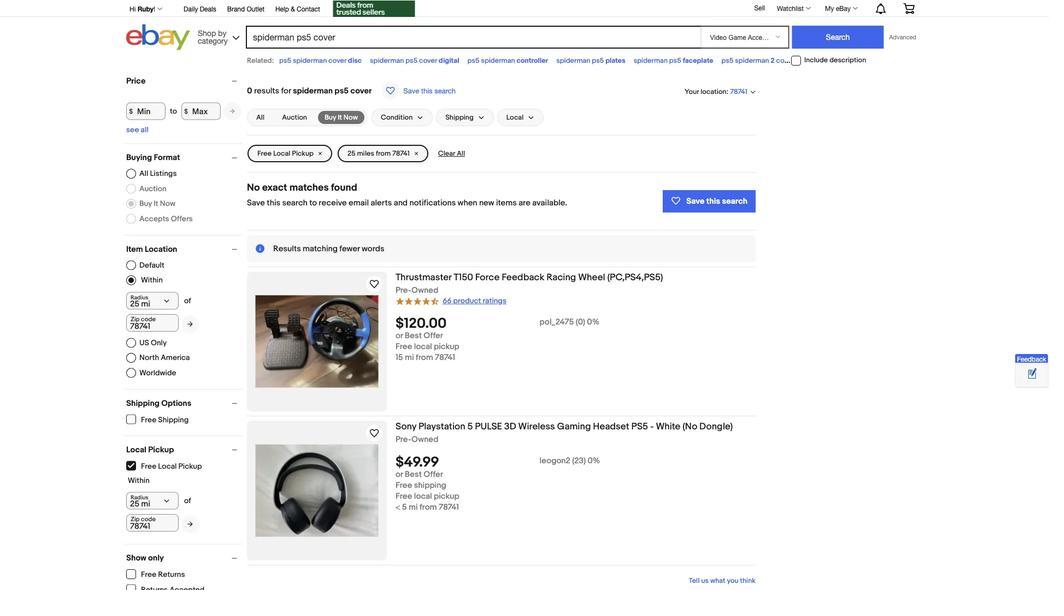Task type: vqa. For each thing, say whether or not it's contained in the screenshot.
Surveillance & Smart Home Electronics link
no



Task type: describe. For each thing, give the bounding box(es) containing it.
0
[[247, 86, 252, 96]]

best for local
[[405, 331, 422, 341]]

offer for local
[[424, 331, 443, 341]]

north
[[139, 353, 159, 363]]

0 vertical spatial pickup
[[292, 149, 314, 158]]

headset
[[593, 421, 629, 432]]

spiderman down search for anything text field
[[481, 56, 515, 65]]

white
[[656, 421, 681, 432]]

spiderman ps5 cover digital
[[370, 56, 459, 65]]

(no
[[683, 421, 698, 432]]

only
[[148, 553, 164, 563]]

save for the leftmost save this search button
[[404, 86, 419, 95]]

show
[[126, 553, 146, 563]]

0 vertical spatial save this search
[[404, 86, 456, 95]]

25
[[348, 149, 356, 158]]

local inside 'leogon2 (23) 0% or best offer free shipping free local pickup < 5 mi from 78741'
[[414, 492, 432, 502]]

shipping for shipping
[[446, 113, 474, 122]]

best for shipping
[[405, 470, 422, 480]]

item location button
[[126, 244, 242, 254]]

us only
[[139, 338, 167, 347]]

shipping
[[414, 481, 446, 491]]

:
[[727, 87, 729, 96]]

local up exact
[[273, 149, 290, 158]]

controller
[[517, 56, 548, 65]]

sony playstation 5 pulse 3d wireless gaming headset ps5 - white (no dongle) image
[[256, 445, 378, 537]]

cover for ps5 spiderman cover
[[852, 56, 870, 65]]

sell link
[[750, 4, 770, 12]]

worldwide
[[139, 368, 176, 378]]

results
[[254, 86, 279, 96]]

none submit inside shop by category banner
[[792, 26, 884, 49]]

help & contact link
[[275, 3, 320, 15]]

ps5 up buy it now link
[[335, 86, 349, 96]]

0 horizontal spatial to
[[170, 107, 177, 116]]

shipping options button
[[126, 398, 242, 408]]

spiderman inside main content
[[293, 86, 333, 96]]

returns
[[158, 570, 185, 580]]

cover for ps5 spiderman cover disc
[[329, 56, 346, 65]]

miles
[[357, 149, 374, 158]]

watch sony playstation 5 pulse 3d wireless gaming headset ps5 - white (no dongle) image
[[368, 427, 381, 440]]

2 vertical spatial pickup
[[178, 462, 202, 471]]

$ for maximum value in $ text box at the left top of page
[[184, 107, 188, 115]]

pickup inside 'leogon2 (23) 0% or best offer free shipping free local pickup < 5 mi from 78741'
[[434, 492, 459, 502]]

local button
[[497, 109, 544, 126]]

thrustmaster t150 force feedback racing wheel (pc,ps4,ps5) link
[[396, 272, 756, 286]]

available.
[[533, 198, 567, 208]]

are
[[519, 198, 531, 208]]

sony playstation 5 pulse 3d wireless gaming headset ps5 - white (no dongle) link
[[396, 421, 756, 435]]

plates
[[606, 56, 626, 65]]

0% for pol_2475 (0) 0% or best offer free local pickup 15 mi from 78741
[[587, 317, 600, 327]]

spiderman right controller
[[556, 56, 591, 65]]

north america
[[139, 353, 190, 363]]

faceplate
[[683, 56, 714, 65]]

cover for spiderman ps5 cover digital
[[419, 56, 437, 65]]

america
[[161, 353, 190, 363]]

shop
[[198, 28, 216, 37]]

78741 inside pol_2475 (0) 0% or best offer free local pickup 15 mi from 78741
[[435, 353, 455, 363]]

default link
[[126, 260, 164, 270]]

78741 right the miles
[[392, 149, 410, 158]]

alerts
[[371, 198, 392, 208]]

1 vertical spatial buy it now
[[139, 199, 175, 208]]

0 horizontal spatial save this search button
[[378, 81, 459, 100]]

results matching fewer words
[[273, 244, 385, 254]]

hi
[[130, 5, 136, 13]]

hi ruby !
[[130, 5, 155, 13]]

$120.00
[[396, 315, 447, 332]]

$ for 'minimum value in $' "text field"
[[129, 107, 133, 115]]

matching
[[303, 244, 338, 254]]

get the coupon image
[[333, 1, 415, 17]]

Minimum Value in $ text field
[[126, 102, 166, 120]]

save inside no exact matches found save this search to receive email alerts and notifications when new items are available.
[[247, 198, 265, 208]]

to inside no exact matches found save this search to receive email alerts and notifications when new items are available.
[[309, 198, 317, 208]]

ps5 spiderman cover
[[803, 56, 872, 65]]

5 inside 'leogon2 (23) 0% or best offer free shipping free local pickup < 5 mi from 78741'
[[402, 503, 407, 513]]

all for all listings
[[139, 169, 148, 178]]

offers
[[171, 214, 193, 223]]

ps5 left digital
[[406, 56, 418, 65]]

or for local
[[396, 331, 403, 341]]

all for all
[[256, 113, 265, 122]]

1 vertical spatial within
[[128, 476, 150, 485]]

Buy It Now selected text field
[[325, 113, 358, 122]]

us
[[139, 338, 149, 347]]

my ebay link
[[819, 2, 863, 15]]

0 results for spiderman ps5 cover
[[247, 86, 372, 96]]

spiderman ps5 plates
[[556, 56, 626, 65]]

advanced
[[890, 34, 917, 41]]

ps5 left plates
[[592, 56, 604, 65]]

tell us what you think
[[689, 577, 756, 585]]

my
[[825, 4, 834, 12]]

search inside no exact matches found save this search to receive email alerts and notifications when new items are available.
[[282, 198, 308, 208]]

gaming
[[557, 421, 591, 432]]

free shipping link
[[126, 415, 189, 425]]

spiderman up 0 results for spiderman ps5 cover
[[293, 56, 327, 65]]

save for the bottommost save this search button
[[687, 196, 705, 206]]

item location
[[126, 244, 177, 254]]

1 vertical spatial save this search button
[[663, 190, 756, 213]]

new
[[479, 198, 494, 208]]

local down free shipping link
[[126, 445, 146, 455]]

1 horizontal spatial free local pickup link
[[248, 145, 332, 162]]

local inside "dropdown button"
[[507, 113, 524, 122]]

mi inside 'leogon2 (23) 0% or best offer free shipping free local pickup < 5 mi from 78741'
[[409, 503, 418, 513]]

location
[[701, 87, 727, 96]]

free returns
[[141, 570, 185, 580]]

Maximum Value in $ text field
[[181, 102, 221, 120]]

this inside no exact matches found save this search to receive email alerts and notifications when new items are available.
[[267, 198, 280, 208]]

ps5 right 2
[[803, 56, 815, 65]]

apply within filter image
[[187, 321, 193, 328]]

shop by category button
[[193, 24, 242, 48]]

1 vertical spatial feedback
[[1017, 355, 1046, 363]]

brand outlet link
[[227, 3, 265, 15]]

of for pickup
[[184, 496, 191, 506]]

0 horizontal spatial free local pickup link
[[126, 461, 203, 471]]

free shipping
[[141, 415, 189, 425]]

66
[[443, 297, 452, 306]]

only
[[151, 338, 167, 347]]

now inside text box
[[344, 113, 358, 122]]

spiderman left 2
[[735, 56, 769, 65]]

shipping options
[[126, 398, 191, 408]]

(23)
[[572, 456, 586, 466]]

(0)
[[576, 317, 585, 327]]

pre- inside "thrustmaster t150 force feedback racing wheel (pc,ps4,ps5) pre-owned"
[[396, 286, 412, 295]]

1 vertical spatial all
[[457, 149, 465, 158]]

wireless
[[518, 421, 555, 432]]

for
[[281, 86, 291, 96]]

account navigation
[[124, 0, 923, 18]]

fewer
[[340, 244, 360, 254]]

related:
[[247, 56, 274, 65]]

accepts offers
[[139, 214, 193, 223]]

ps5
[[632, 421, 648, 432]]

shipping for shipping options
[[126, 398, 160, 408]]

your
[[685, 87, 699, 96]]

sony playstation 5 pulse 3d wireless gaming headset ps5 - white (no dongle) pre-owned
[[396, 421, 733, 445]]

your shopping cart image
[[903, 3, 916, 14]]

main content containing $120.00
[[247, 71, 756, 590]]

description
[[830, 56, 866, 65]]

78741 inside the your location : 78741
[[730, 88, 748, 96]]

15
[[396, 353, 403, 363]]

leogon2 (23) 0% or best offer free shipping free local pickup < 5 mi from 78741
[[396, 456, 600, 513]]

owned inside "thrustmaster t150 force feedback racing wheel (pc,ps4,ps5) pre-owned"
[[412, 286, 439, 295]]

2
[[771, 56, 775, 65]]

local inside pol_2475 (0) 0% or best offer free local pickup 15 mi from 78741
[[414, 342, 432, 352]]

free inside pol_2475 (0) 0% or best offer free local pickup 15 mi from 78741
[[396, 342, 412, 352]]

exact
[[262, 181, 287, 193]]

what
[[710, 577, 726, 585]]

1 vertical spatial auction
[[139, 184, 166, 193]]

0 vertical spatial buy it now
[[325, 113, 358, 122]]

think
[[740, 577, 756, 585]]



Task type: locate. For each thing, give the bounding box(es) containing it.
1 horizontal spatial feedback
[[1017, 355, 1046, 363]]

0 vertical spatial best
[[405, 331, 422, 341]]

playstation
[[419, 421, 465, 432]]

sony
[[396, 421, 417, 432]]

spiderman right disc
[[370, 56, 404, 65]]

1 vertical spatial pre-
[[396, 435, 412, 445]]

1 vertical spatial 0%
[[588, 456, 600, 466]]

cover right 2
[[776, 56, 795, 65]]

or up <
[[396, 470, 403, 480]]

buy it now link
[[318, 111, 365, 124]]

shop by category
[[198, 28, 228, 45]]

outlet
[[247, 5, 265, 13]]

free local pickup up exact
[[257, 149, 314, 158]]

0 horizontal spatial pickup
[[148, 445, 174, 455]]

clear
[[438, 149, 455, 158]]

all link
[[250, 111, 271, 124]]

2 vertical spatial all
[[139, 169, 148, 178]]

it up accepts
[[154, 199, 158, 208]]

from inside 'leogon2 (23) 0% or best offer free shipping free local pickup < 5 mi from 78741'
[[420, 503, 437, 513]]

spiderman right for
[[293, 86, 333, 96]]

1 vertical spatial from
[[416, 353, 433, 363]]

1 or from the top
[[396, 331, 403, 341]]

free local pickup down local pickup dropdown button
[[141, 462, 202, 471]]

ps5 right related:
[[279, 56, 291, 65]]

all inside "link"
[[139, 169, 148, 178]]

help & contact
[[275, 5, 320, 13]]

1 best from the top
[[405, 331, 422, 341]]

local right shipping dropdown button
[[507, 113, 524, 122]]

feedback inside "thrustmaster t150 force feedback racing wheel (pc,ps4,ps5) pre-owned"
[[502, 272, 545, 283]]

2 horizontal spatial this
[[707, 196, 720, 206]]

offer
[[424, 331, 443, 341], [424, 470, 443, 480]]

ratings
[[483, 297, 507, 306]]

local down local pickup dropdown button
[[158, 462, 177, 471]]

from down shipping
[[420, 503, 437, 513]]

free
[[257, 149, 272, 158], [396, 342, 412, 352], [141, 415, 156, 425], [141, 462, 156, 471], [396, 481, 412, 491], [396, 492, 412, 502], [141, 570, 156, 580]]

found
[[331, 181, 357, 193]]

condition button
[[372, 109, 433, 126]]

&
[[291, 5, 295, 13]]

receive
[[319, 198, 347, 208]]

0 vertical spatial owned
[[412, 286, 439, 295]]

search for the bottommost save this search button
[[722, 196, 748, 206]]

78741
[[730, 88, 748, 96], [392, 149, 410, 158], [435, 353, 455, 363], [439, 503, 459, 513]]

1 vertical spatial mi
[[409, 503, 418, 513]]

to
[[170, 107, 177, 116], [309, 198, 317, 208]]

0 horizontal spatial feedback
[[502, 272, 545, 283]]

pre- down thrustmaster
[[396, 286, 412, 295]]

free local pickup link down local pickup
[[126, 461, 203, 471]]

1 vertical spatial free local pickup link
[[126, 461, 203, 471]]

0 horizontal spatial now
[[160, 199, 175, 208]]

2 pre- from the top
[[396, 435, 412, 445]]

0 vertical spatial feedback
[[502, 272, 545, 283]]

1 vertical spatial save this search
[[687, 196, 748, 206]]

2 pickup from the top
[[434, 492, 459, 502]]

offer inside 'leogon2 (23) 0% or best offer free shipping free local pickup < 5 mi from 78741'
[[424, 470, 443, 480]]

1 horizontal spatial save
[[404, 86, 419, 95]]

cover right include
[[852, 56, 870, 65]]

pickup down free shipping
[[148, 445, 174, 455]]

to down matches
[[309, 198, 317, 208]]

shipping
[[446, 113, 474, 122], [126, 398, 160, 408], [158, 415, 189, 425]]

buy up accepts
[[139, 199, 152, 208]]

$ down price dropdown button
[[184, 107, 188, 115]]

of up apply within filter image
[[184, 296, 191, 306]]

1 vertical spatial pickup
[[434, 492, 459, 502]]

0 vertical spatial save this search button
[[378, 81, 459, 100]]

1 vertical spatial shipping
[[126, 398, 160, 408]]

owned down thrustmaster
[[412, 286, 439, 295]]

0 horizontal spatial it
[[154, 199, 158, 208]]

default
[[139, 261, 164, 270]]

mi right 15
[[405, 353, 414, 363]]

1 owned from the top
[[412, 286, 439, 295]]

cover inside main content
[[351, 86, 372, 96]]

0% inside 'leogon2 (23) 0% or best offer free shipping free local pickup < 5 mi from 78741'
[[588, 456, 600, 466]]

thrustmaster t150 force feedback racing wheel (pc,ps4,ps5) pre-owned
[[396, 272, 663, 295]]

0% for leogon2 (23) 0% or best offer free shipping free local pickup < 5 mi from 78741
[[588, 456, 600, 466]]

2 horizontal spatial save
[[687, 196, 705, 206]]

deals
[[200, 5, 216, 13]]

it
[[338, 113, 342, 122], [154, 199, 158, 208]]

offer up shipping
[[424, 470, 443, 480]]

1 vertical spatial local
[[414, 492, 432, 502]]

cover left disc
[[329, 56, 346, 65]]

<
[[396, 503, 400, 513]]

spiderman down my at top right
[[816, 56, 851, 65]]

ruby
[[138, 5, 154, 13]]

or for shipping
[[396, 470, 403, 480]]

78741 right :
[[730, 88, 748, 96]]

offer down 66
[[424, 331, 443, 341]]

thrustmaster t150 force feedback racing wheel (pc,ps4,ps5) image
[[256, 295, 378, 388]]

pre- down the sony
[[396, 435, 412, 445]]

buy down 0 results for spiderman ps5 cover
[[325, 113, 336, 122]]

shipping button
[[436, 109, 494, 126]]

brand outlet
[[227, 5, 265, 13]]

best inside 'leogon2 (23) 0% or best offer free shipping free local pickup < 5 mi from 78741'
[[405, 470, 422, 480]]

it inside text box
[[338, 113, 342, 122]]

buy it now up 25
[[325, 113, 358, 122]]

0 vertical spatial pickup
[[434, 342, 459, 352]]

owned
[[412, 286, 439, 295], [412, 435, 439, 445]]

or inside pol_2475 (0) 0% or best offer free local pickup 15 mi from 78741
[[396, 331, 403, 341]]

$ up see
[[129, 107, 133, 115]]

cover down disc
[[351, 86, 372, 96]]

0 horizontal spatial 5
[[402, 503, 407, 513]]

78741 inside 'leogon2 (23) 0% or best offer free shipping free local pickup < 5 mi from 78741'
[[439, 503, 459, 513]]

1 $ from the left
[[129, 107, 133, 115]]

0 vertical spatial buy
[[325, 113, 336, 122]]

best down 66 product ratings link at bottom
[[405, 331, 422, 341]]

when
[[458, 198, 477, 208]]

1 horizontal spatial this
[[421, 86, 433, 95]]

-
[[650, 421, 654, 432]]

help
[[275, 5, 289, 13]]

2 horizontal spatial pickup
[[292, 149, 314, 158]]

1 vertical spatial buy
[[139, 199, 152, 208]]

buying format
[[126, 153, 180, 163]]

shop by category banner
[[124, 0, 923, 53]]

0 vertical spatial it
[[338, 113, 342, 122]]

1 pickup from the top
[[434, 342, 459, 352]]

2 vertical spatial shipping
[[158, 415, 189, 425]]

25 miles from 78741
[[348, 149, 410, 158]]

main content
[[247, 71, 756, 590]]

ps5 right 'faceplate'
[[722, 56, 734, 65]]

from right the miles
[[376, 149, 391, 158]]

0 horizontal spatial save this search
[[404, 86, 456, 95]]

apply within filter image
[[187, 521, 193, 528]]

price
[[126, 76, 146, 86]]

pulse
[[475, 421, 502, 432]]

see all button
[[126, 125, 149, 135]]

1 vertical spatial best
[[405, 470, 422, 480]]

clear all
[[438, 149, 465, 158]]

local down $120.00
[[414, 342, 432, 352]]

free local pickup link down auction link
[[248, 145, 332, 162]]

auction inside main content
[[282, 113, 307, 122]]

1 horizontal spatial free local pickup
[[257, 149, 314, 158]]

0 vertical spatial mi
[[405, 353, 414, 363]]

1 horizontal spatial save this search button
[[663, 190, 756, 213]]

0 vertical spatial pre-
[[396, 286, 412, 295]]

0 vertical spatial of
[[184, 296, 191, 306]]

1 horizontal spatial 5
[[468, 421, 473, 432]]

$49.99
[[396, 454, 439, 471]]

0 vertical spatial auction
[[282, 113, 307, 122]]

1 horizontal spatial buy it now
[[325, 113, 358, 122]]

5 right <
[[402, 503, 407, 513]]

2 vertical spatial from
[[420, 503, 437, 513]]

and
[[394, 198, 408, 208]]

5 left pulse
[[468, 421, 473, 432]]

by
[[218, 28, 226, 37]]

pre- inside sony playstation 5 pulse 3d wireless gaming headset ps5 - white (no dongle) pre-owned
[[396, 435, 412, 445]]

my ebay
[[825, 4, 851, 12]]

from inside pol_2475 (0) 0% or best offer free local pickup 15 mi from 78741
[[416, 353, 433, 363]]

1 horizontal spatial it
[[338, 113, 342, 122]]

no exact matches found save this search to receive email alerts and notifications when new items are available.
[[247, 181, 567, 208]]

0% right (23)
[[588, 456, 600, 466]]

1 vertical spatial pickup
[[148, 445, 174, 455]]

1 vertical spatial of
[[184, 496, 191, 506]]

all down buying
[[139, 169, 148, 178]]

1 pre- from the top
[[396, 286, 412, 295]]

ebay
[[836, 4, 851, 12]]

78741 down shipping
[[439, 503, 459, 513]]

shipping up free shipping link
[[126, 398, 160, 408]]

pickup
[[292, 149, 314, 158], [148, 445, 174, 455], [178, 462, 202, 471]]

or up 15
[[396, 331, 403, 341]]

mi right <
[[409, 503, 418, 513]]

save this search
[[404, 86, 456, 95], [687, 196, 748, 206]]

pickup down local pickup dropdown button
[[178, 462, 202, 471]]

1 horizontal spatial now
[[344, 113, 358, 122]]

free local pickup
[[257, 149, 314, 158], [141, 462, 202, 471]]

pickup down $120.00
[[434, 342, 459, 352]]

price button
[[126, 76, 242, 86]]

1 vertical spatial free local pickup
[[141, 462, 202, 471]]

daily
[[184, 5, 198, 13]]

ps5
[[279, 56, 291, 65], [406, 56, 418, 65], [468, 56, 480, 65], [592, 56, 604, 65], [669, 56, 681, 65], [722, 56, 734, 65], [803, 56, 815, 65], [335, 86, 349, 96]]

all right clear
[[457, 149, 465, 158]]

within down default
[[141, 276, 163, 285]]

0% inside pol_2475 (0) 0% or best offer free local pickup 15 mi from 78741
[[587, 317, 600, 327]]

2 horizontal spatial search
[[722, 196, 748, 206]]

2 of from the top
[[184, 496, 191, 506]]

owned down playstation
[[412, 435, 439, 445]]

location
[[145, 244, 177, 254]]

daily deals
[[184, 5, 216, 13]]

within down local pickup
[[128, 476, 150, 485]]

watch thrustmaster t150 force feedback racing wheel (pc,ps4,ps5) image
[[368, 278, 381, 291]]

tell
[[689, 577, 700, 585]]

1 horizontal spatial all
[[256, 113, 265, 122]]

1 vertical spatial to
[[309, 198, 317, 208]]

sony playstation 5 pulse 3d wireless gaming headset ps5 - white (no dongle) heading
[[396, 421, 733, 432]]

1 vertical spatial it
[[154, 199, 158, 208]]

None submit
[[792, 26, 884, 49]]

1 vertical spatial 5
[[402, 503, 407, 513]]

0 vertical spatial shipping
[[446, 113, 474, 122]]

free inside "link"
[[141, 570, 156, 580]]

auction down for
[[282, 113, 307, 122]]

2 or from the top
[[396, 470, 403, 480]]

2 best from the top
[[405, 470, 422, 480]]

0 vertical spatial free local pickup
[[257, 149, 314, 158]]

78741 down $120.00
[[435, 353, 455, 363]]

0 horizontal spatial save
[[247, 198, 265, 208]]

2 $ from the left
[[184, 107, 188, 115]]

now up 25
[[344, 113, 358, 122]]

ps5 left 'faceplate'
[[669, 56, 681, 65]]

best up shipping
[[405, 470, 422, 480]]

0 horizontal spatial search
[[282, 198, 308, 208]]

shipping up 'clear all'
[[446, 113, 474, 122]]

shipping inside dropdown button
[[446, 113, 474, 122]]

spiderman right plates
[[634, 56, 668, 65]]

or inside 'leogon2 (23) 0% or best offer free shipping free local pickup < 5 mi from 78741'
[[396, 470, 403, 480]]

1 horizontal spatial pickup
[[178, 462, 202, 471]]

0 horizontal spatial buy
[[139, 199, 152, 208]]

pol_2475 (0) 0% or best offer free local pickup 15 mi from 78741
[[396, 317, 600, 363]]

2 horizontal spatial all
[[457, 149, 465, 158]]

2 owned from the top
[[412, 435, 439, 445]]

all down results
[[256, 113, 265, 122]]

us only link
[[126, 338, 167, 348]]

Search for anything text field
[[248, 27, 699, 48]]

all
[[141, 125, 149, 135]]

0 vertical spatial 5
[[468, 421, 473, 432]]

0 horizontal spatial this
[[267, 198, 280, 208]]

local down shipping
[[414, 492, 432, 502]]

see
[[126, 125, 139, 135]]

1 vertical spatial owned
[[412, 435, 439, 445]]

1 offer from the top
[[424, 331, 443, 341]]

show only
[[126, 553, 164, 563]]

0 vertical spatial to
[[170, 107, 177, 116]]

2 local from the top
[[414, 492, 432, 502]]

items
[[496, 198, 517, 208]]

25 miles from 78741 link
[[338, 145, 428, 162]]

5
[[468, 421, 473, 432], [402, 503, 407, 513]]

0 vertical spatial 0%
[[587, 317, 600, 327]]

search for the leftmost save this search button
[[435, 86, 456, 95]]

words
[[362, 244, 385, 254]]

mi
[[405, 353, 414, 363], [409, 503, 418, 513]]

1 vertical spatial now
[[160, 199, 175, 208]]

now up accepts offers
[[160, 199, 175, 208]]

leogon2
[[540, 456, 571, 466]]

local pickup button
[[126, 445, 242, 455]]

1 horizontal spatial save this search
[[687, 196, 748, 206]]

best inside pol_2475 (0) 0% or best offer free local pickup 15 mi from 78741
[[405, 331, 422, 341]]

0 horizontal spatial all
[[139, 169, 148, 178]]

of up apply within filter icon
[[184, 496, 191, 506]]

None text field
[[126, 314, 179, 332], [126, 514, 179, 532], [126, 314, 179, 332], [126, 514, 179, 532]]

0 vertical spatial all
[[256, 113, 265, 122]]

pickup inside pol_2475 (0) 0% or best offer free local pickup 15 mi from 78741
[[434, 342, 459, 352]]

shipping down options
[[158, 415, 189, 425]]

0 horizontal spatial free local pickup
[[141, 462, 202, 471]]

1 horizontal spatial buy
[[325, 113, 336, 122]]

buy inside text box
[[325, 113, 336, 122]]

north america link
[[126, 353, 190, 363]]

buying format button
[[126, 153, 242, 163]]

1 local from the top
[[414, 342, 432, 352]]

of for location
[[184, 296, 191, 306]]

auction down all listings "link"
[[139, 184, 166, 193]]

pickup down shipping
[[434, 492, 459, 502]]

within
[[141, 276, 163, 285], [128, 476, 150, 485]]

2 offer from the top
[[424, 470, 443, 480]]

1 horizontal spatial to
[[309, 198, 317, 208]]

owned inside sony playstation 5 pulse 3d wireless gaming headset ps5 - white (no dongle) pre-owned
[[412, 435, 439, 445]]

pickup up matches
[[292, 149, 314, 158]]

1 vertical spatial offer
[[424, 470, 443, 480]]

all listings link
[[126, 169, 177, 179]]

digital
[[439, 56, 459, 65]]

1 of from the top
[[184, 296, 191, 306]]

condition
[[381, 113, 413, 122]]

from right 15
[[416, 353, 433, 363]]

it down 0 results for spiderman ps5 cover
[[338, 113, 342, 122]]

buying
[[126, 153, 152, 163]]

0% right (0) in the bottom right of the page
[[587, 317, 600, 327]]

0 vertical spatial free local pickup link
[[248, 145, 332, 162]]

wheel
[[578, 272, 605, 283]]

buy it now up accepts
[[139, 199, 175, 208]]

cover left digital
[[419, 56, 437, 65]]

0 vertical spatial within
[[141, 276, 163, 285]]

$
[[129, 107, 133, 115], [184, 107, 188, 115]]

1 horizontal spatial search
[[435, 86, 456, 95]]

see all
[[126, 125, 149, 135]]

offer inside pol_2475 (0) 0% or best offer free local pickup 15 mi from 78741
[[424, 331, 443, 341]]

0 vertical spatial local
[[414, 342, 432, 352]]

0 horizontal spatial buy it now
[[139, 199, 175, 208]]

to left maximum value in $ text box at the left top of page
[[170, 107, 177, 116]]

0 horizontal spatial $
[[129, 107, 133, 115]]

email
[[349, 198, 369, 208]]

0 vertical spatial now
[[344, 113, 358, 122]]

buy
[[325, 113, 336, 122], [139, 199, 152, 208]]

sell
[[754, 4, 765, 12]]

results matching fewer words region
[[247, 235, 756, 262]]

pickup
[[434, 342, 459, 352], [434, 492, 459, 502]]

ps5 down search for anything text field
[[468, 56, 480, 65]]

you
[[727, 577, 739, 585]]

1 horizontal spatial auction
[[282, 113, 307, 122]]

thrustmaster t150 force feedback racing wheel (pc,ps4,ps5) heading
[[396, 272, 663, 283]]

local
[[507, 113, 524, 122], [273, 149, 290, 158], [126, 445, 146, 455], [158, 462, 177, 471]]

0 vertical spatial or
[[396, 331, 403, 341]]

1 horizontal spatial $
[[184, 107, 188, 115]]

best
[[405, 331, 422, 341], [405, 470, 422, 480]]

0 vertical spatial offer
[[424, 331, 443, 341]]

5 inside sony playstation 5 pulse 3d wireless gaming headset ps5 - white (no dongle) pre-owned
[[468, 421, 473, 432]]

1 vertical spatial or
[[396, 470, 403, 480]]

0 vertical spatial from
[[376, 149, 391, 158]]

mi inside pol_2475 (0) 0% or best offer free local pickup 15 mi from 78741
[[405, 353, 414, 363]]

0 horizontal spatial auction
[[139, 184, 166, 193]]

feedback
[[502, 272, 545, 283], [1017, 355, 1046, 363]]

offer for shipping
[[424, 470, 443, 480]]



